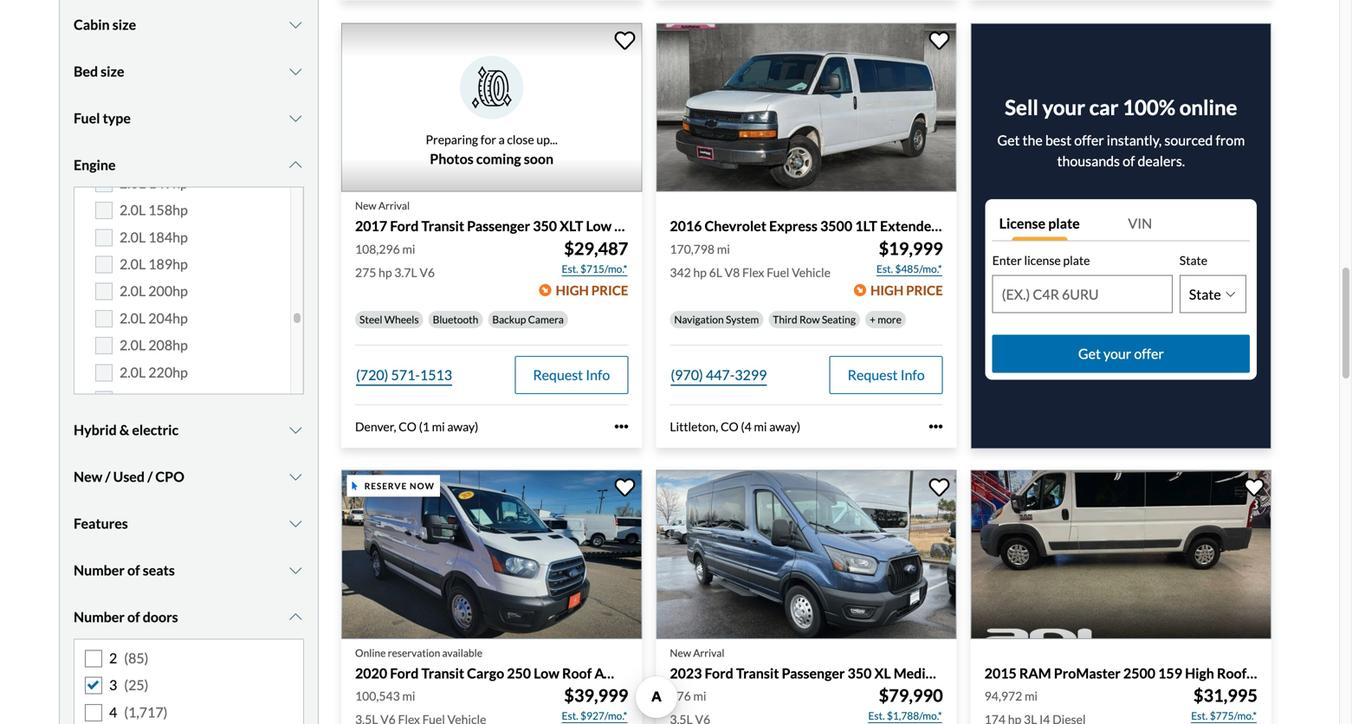 Task type: locate. For each thing, give the bounding box(es) containing it.
hp inside 108,296 mi 275 hp 3.7l v6
[[379, 265, 392, 280]]

2 transit from the left
[[737, 665, 779, 682]]

plate right license
[[1064, 253, 1091, 268]]

2 ford from the left
[[705, 665, 734, 682]]

8 2.0l from the top
[[120, 364, 146, 381]]

2.0l up 2.0l 189hp on the top left of page
[[120, 229, 146, 245]]

chevron down image inside fuel type dropdown button
[[287, 111, 304, 125]]

1 vertical spatial new
[[74, 468, 103, 485]]

0 horizontal spatial request info
[[533, 366, 610, 383]]

cpo
[[155, 468, 184, 485]]

7 2.0l from the top
[[120, 337, 146, 354]]

2.0l down 2.0l 184hp
[[120, 256, 146, 273]]

chevron down image inside cabin size dropdown button
[[287, 18, 304, 32]]

plate inside tab
[[1049, 215, 1080, 232]]

0 horizontal spatial price
[[592, 282, 629, 298]]

price
[[592, 282, 629, 298], [907, 282, 943, 298]]

2500
[[1124, 665, 1156, 682]]

2015 ram promaster 2500 159 high roof cargo van
[[985, 665, 1314, 682]]

co
[[399, 419, 417, 434], [721, 419, 739, 434]]

new inside "dropdown button"
[[74, 468, 103, 485]]

0 horizontal spatial transit
[[422, 665, 465, 682]]

sell
[[1005, 95, 1039, 120]]

chevron down image inside hybrid & electric dropdown button
[[287, 423, 304, 437]]

4 chevron down image from the top
[[287, 423, 304, 437]]

mi right 976
[[694, 689, 707, 704]]

2.0l down 2.0l 204hp
[[120, 337, 146, 354]]

mi for 100,543
[[402, 689, 416, 704]]

third
[[773, 313, 798, 326]]

hp for $19,999
[[694, 265, 707, 280]]

fuel right the flex
[[767, 265, 790, 280]]

chevron down image inside number of seats dropdown button
[[287, 564, 304, 578]]

2 2.0l from the top
[[120, 202, 146, 218]]

away) right (4
[[770, 419, 801, 434]]

hp right 275
[[379, 265, 392, 280]]

1 vertical spatial number
[[74, 609, 125, 626]]

ellipsis h image
[[615, 420, 629, 434]]

4 (1,717)
[[109, 704, 168, 721]]

est. $485/mo.* button
[[876, 260, 943, 278]]

co for (1 mi away)
[[399, 419, 417, 434]]

2 number from the top
[[74, 609, 125, 626]]

roof inside online reservation available 2020 ford transit cargo 250 low roof awd
[[562, 665, 592, 682]]

1 ford from the left
[[390, 665, 419, 682]]

1 horizontal spatial away)
[[770, 419, 801, 434]]

(4
[[741, 419, 752, 434]]

2.0l 208hp
[[120, 337, 188, 354]]

est. down $19,999
[[877, 262, 894, 275]]

0 horizontal spatial awd
[[595, 665, 629, 682]]

159
[[1159, 665, 1183, 682]]

est. down '$39,999' in the left of the page
[[562, 710, 579, 722]]

ford down reservation
[[390, 665, 419, 682]]

arrival up 2023
[[693, 647, 725, 659]]

3 chevron down image from the top
[[287, 111, 304, 125]]

roof up '$39,999' in the left of the page
[[562, 665, 592, 682]]

arrival
[[379, 199, 410, 212], [693, 647, 725, 659]]

online reservation available 2020 ford transit cargo 250 low roof awd
[[355, 647, 629, 682]]

new for new / used / cpo
[[74, 468, 103, 485]]

request info button down camera
[[515, 356, 629, 394]]

1 horizontal spatial high
[[871, 282, 904, 298]]

1 horizontal spatial request
[[848, 366, 898, 383]]

info for (720) 571-1513
[[586, 366, 610, 383]]

0 horizontal spatial info
[[586, 366, 610, 383]]

mi right (4
[[754, 419, 767, 434]]

high price down 'est. $715/mo.*' button
[[556, 282, 629, 298]]

1 chevron down image from the top
[[287, 158, 304, 172]]

1 horizontal spatial request info
[[848, 366, 925, 383]]

chevron down image inside 'number of doors' dropdown button
[[287, 611, 304, 624]]

third row seating
[[773, 313, 856, 326]]

2 cargo from the left
[[1250, 665, 1287, 682]]

0 vertical spatial of
[[1123, 153, 1136, 170]]

2.0l 158hp
[[120, 202, 188, 218]]

1 awd from the left
[[595, 665, 629, 682]]

2 vertical spatial new
[[670, 647, 691, 659]]

2 info from the left
[[901, 366, 925, 383]]

0 horizontal spatial high
[[556, 282, 589, 298]]

license plate
[[1000, 215, 1080, 232]]

2 roof from the left
[[948, 665, 978, 682]]

3.7l
[[395, 265, 417, 280]]

1 horizontal spatial transit
[[737, 665, 779, 682]]

0 horizontal spatial away)
[[448, 419, 479, 434]]

2.0l down 2.0l 208hp
[[120, 364, 146, 381]]

request info
[[533, 366, 610, 383], [848, 366, 925, 383]]

5 chevron down image from the top
[[287, 517, 304, 531]]

from
[[1216, 132, 1246, 149]]

hp
[[379, 265, 392, 280], [694, 265, 707, 280]]

get down "enter license plate" field
[[1079, 345, 1101, 362]]

2.0l for 2.0l 200hp
[[120, 283, 146, 300]]

1 horizontal spatial ford
[[705, 665, 734, 682]]

1 horizontal spatial new
[[355, 199, 377, 212]]

9 2.0l from the top
[[120, 391, 146, 408]]

mi up 6l
[[717, 242, 730, 256]]

1 horizontal spatial get
[[1079, 345, 1101, 362]]

request info down + more
[[848, 366, 925, 383]]

Enter license plate field
[[994, 276, 1172, 312]]

0 horizontal spatial get
[[998, 132, 1020, 149]]

of
[[1123, 153, 1136, 170], [127, 562, 140, 579], [127, 609, 140, 626]]

hp inside 170,798 mi 342 hp 6l v8 flex fuel vehicle
[[694, 265, 707, 280]]

number of seats button
[[74, 549, 304, 592]]

cargo
[[467, 665, 505, 682], [1250, 665, 1287, 682]]

$31,995 est. $775/mo.*
[[1192, 686, 1258, 722]]

mi inside 108,296 mi 275 hp 3.7l v6
[[402, 242, 416, 256]]

2016 chevrolet express 3500 1lt extended rwd
[[670, 218, 976, 235]]

roof left the lb
[[948, 665, 978, 682]]

size for cabin size
[[112, 16, 136, 33]]

chevron down image inside bed size dropdown button
[[287, 65, 304, 78]]

1 vertical spatial of
[[127, 562, 140, 579]]

request info down camera
[[533, 366, 610, 383]]

0 vertical spatial get
[[998, 132, 1020, 149]]

mi inside 170,798 mi 342 hp 6l v8 flex fuel vehicle
[[717, 242, 730, 256]]

2.0l 184hp
[[120, 229, 188, 245]]

the
[[1023, 132, 1043, 149]]

of for seats
[[127, 562, 140, 579]]

3 chevron down image from the top
[[287, 564, 304, 578]]

1 vertical spatial size
[[101, 63, 124, 80]]

chevron down image inside the features dropdown button
[[287, 517, 304, 531]]

arrival up 108,296
[[379, 199, 410, 212]]

1 request from the left
[[533, 366, 583, 383]]

price down $715/mo.*
[[592, 282, 629, 298]]

vin tab
[[1122, 206, 1251, 241]]

3500
[[821, 218, 853, 235]]

1 request info from the left
[[533, 366, 610, 383]]

white 2015 ram promaster 2500 159 high roof cargo van van front-wheel drive 6-speed automatic image
[[971, 470, 1272, 639]]

fuel type button
[[74, 97, 304, 140]]

size inside bed size dropdown button
[[101, 63, 124, 80]]

1 info from the left
[[586, 366, 610, 383]]

1 horizontal spatial co
[[721, 419, 739, 434]]

1 roof from the left
[[562, 665, 592, 682]]

1 horizontal spatial request info button
[[830, 356, 943, 394]]

1 chevron down image from the top
[[287, 18, 304, 32]]

high price
[[556, 282, 629, 298], [871, 282, 943, 298]]

3299
[[735, 366, 767, 383]]

summit white 2016 chevrolet express 3500 1lt extended rwd van rear-wheel drive 6-speed automatic image
[[656, 23, 957, 192]]

high up + more
[[871, 282, 904, 298]]

0 horizontal spatial request info button
[[515, 356, 629, 394]]

108,296 mi 275 hp 3.7l v6
[[355, 242, 435, 280]]

est. for $19,999
[[877, 262, 894, 275]]

seating
[[822, 313, 856, 326]]

get inside get the best offer instantly, sourced from thousands of dealers.
[[998, 132, 1020, 149]]

1 high price from the left
[[556, 282, 629, 298]]

0 vertical spatial arrival
[[379, 199, 410, 212]]

1 horizontal spatial offer
[[1135, 345, 1165, 362]]

2 horizontal spatial new
[[670, 647, 691, 659]]

of left seats
[[127, 562, 140, 579]]

fuel left "type"
[[74, 110, 100, 127]]

1 cargo from the left
[[467, 665, 505, 682]]

mi right (1
[[432, 419, 445, 434]]

co left (4
[[721, 419, 739, 434]]

your up best
[[1043, 95, 1086, 120]]

mi up 3.7l
[[402, 242, 416, 256]]

roof inside new arrival 2023 ford transit passenger 350 xl medium roof lb awd
[[948, 665, 978, 682]]

fuel inside 170,798 mi 342 hp 6l v8 flex fuel vehicle
[[767, 265, 790, 280]]

cargo left the "van"
[[1250, 665, 1287, 682]]

1 horizontal spatial price
[[907, 282, 943, 298]]

arrival inside new arrival 2023 ford transit passenger 350 xl medium roof lb awd
[[693, 647, 725, 659]]

new
[[355, 199, 377, 212], [74, 468, 103, 485], [670, 647, 691, 659]]

features
[[74, 515, 128, 532]]

transit left passenger
[[737, 665, 779, 682]]

2 horizontal spatial roof
[[1218, 665, 1247, 682]]

awd up 94,972 mi
[[1000, 665, 1034, 682]]

est. down $31,995
[[1192, 710, 1208, 722]]

offer
[[1075, 132, 1105, 149], [1135, 345, 1165, 362]]

2023
[[670, 665, 702, 682]]

bed
[[74, 63, 98, 80]]

0 horizontal spatial arrival
[[379, 199, 410, 212]]

1 horizontal spatial info
[[901, 366, 925, 383]]

2 request from the left
[[848, 366, 898, 383]]

1 price from the left
[[592, 282, 629, 298]]

2 request info from the left
[[848, 366, 925, 383]]

1 horizontal spatial hp
[[694, 265, 707, 280]]

away)
[[448, 419, 479, 434], [770, 419, 801, 434]]

2.0l 204hp
[[120, 310, 188, 327]]

$485/mo.*
[[896, 262, 943, 275]]

4 2.0l from the top
[[120, 256, 146, 273]]

2.0l up 2.0l 208hp
[[120, 310, 146, 327]]

ford
[[390, 665, 419, 682], [705, 665, 734, 682]]

ford right 2023
[[705, 665, 734, 682]]

est. inside the '$39,999 est. $927/mo.*'
[[562, 710, 579, 722]]

get for get the best offer instantly, sourced from thousands of dealers.
[[998, 132, 1020, 149]]

fuel inside dropdown button
[[74, 110, 100, 127]]

high for $19,999
[[871, 282, 904, 298]]

mi down ram
[[1025, 689, 1038, 704]]

0 horizontal spatial your
[[1043, 95, 1086, 120]]

vin
[[1129, 215, 1153, 232]]

0 vertical spatial plate
[[1049, 215, 1080, 232]]

cargo down available
[[467, 665, 505, 682]]

4
[[109, 704, 117, 721]]

2 high from the left
[[871, 282, 904, 298]]

1 away) from the left
[[448, 419, 479, 434]]

2 price from the left
[[907, 282, 943, 298]]

2 co from the left
[[721, 419, 739, 434]]

$79,990 est. $1,788/mo.*
[[869, 686, 943, 722]]

2 chevron down image from the top
[[287, 65, 304, 78]]

mi
[[402, 242, 416, 256], [717, 242, 730, 256], [432, 419, 445, 434], [754, 419, 767, 434], [402, 689, 416, 704], [694, 689, 707, 704], [1025, 689, 1038, 704]]

get left the
[[998, 132, 1020, 149]]

request down camera
[[533, 366, 583, 383]]

0 horizontal spatial fuel
[[74, 110, 100, 127]]

1 high from the left
[[556, 282, 589, 298]]

2 request info button from the left
[[830, 356, 943, 394]]

2 high price from the left
[[871, 282, 943, 298]]

chevron down image for features
[[287, 517, 304, 531]]

plate right the "license"
[[1049, 215, 1080, 232]]

chevron down image inside engine 'dropdown button'
[[287, 158, 304, 172]]

3 2.0l from the top
[[120, 229, 146, 245]]

100,543 mi
[[355, 689, 416, 704]]

0 horizontal spatial hp
[[379, 265, 392, 280]]

est. down $29,487
[[562, 262, 579, 275]]

size right cabin
[[112, 16, 136, 33]]

0 horizontal spatial request
[[533, 366, 583, 383]]

1 vertical spatial get
[[1079, 345, 1101, 362]]

2.0l for 2.0l 149hp
[[120, 175, 146, 191]]

chevron down image inside new / used / cpo "dropdown button"
[[287, 470, 304, 484]]

arrival for new arrival 2023 ford transit passenger 350 xl medium roof lb awd
[[693, 647, 725, 659]]

navigation system
[[675, 313, 759, 326]]

1 horizontal spatial high price
[[871, 282, 943, 298]]

1 horizontal spatial cargo
[[1250, 665, 1287, 682]]

your down "enter license plate" field
[[1104, 345, 1132, 362]]

0 vertical spatial new
[[355, 199, 377, 212]]

1 vertical spatial your
[[1104, 345, 1132, 362]]

2.0l for 2.0l 184hp
[[120, 229, 146, 245]]

0 horizontal spatial roof
[[562, 665, 592, 682]]

roof for $79,990
[[948, 665, 978, 682]]

1 2.0l from the top
[[120, 175, 146, 191]]

number up 2
[[74, 609, 125, 626]]

new / used / cpo button
[[74, 455, 304, 499]]

1 vertical spatial arrival
[[693, 647, 725, 659]]

est. inside $19,999 est. $485/mo.*
[[877, 262, 894, 275]]

hp left 6l
[[694, 265, 707, 280]]

get inside button
[[1079, 345, 1101, 362]]

1 horizontal spatial your
[[1104, 345, 1132, 362]]

of down instantly,
[[1123, 153, 1136, 170]]

mi for 108,296
[[402, 242, 416, 256]]

littleton, co (4 mi away)
[[670, 419, 801, 434]]

/ left cpo
[[147, 468, 153, 485]]

2.0l for 2.0l 189hp
[[120, 256, 146, 273]]

(720)
[[356, 366, 389, 383]]

features button
[[74, 502, 304, 546]]

571-
[[391, 366, 420, 383]]

est. for $79,990
[[869, 710, 885, 722]]

enter
[[993, 253, 1022, 268]]

2.0l for 2.0l 204hp
[[120, 310, 146, 327]]

1 horizontal spatial roof
[[948, 665, 978, 682]]

0 vertical spatial number
[[74, 562, 125, 579]]

2.0l down 2.0l 149hp
[[120, 202, 146, 218]]

2.0l up hybrid & electric
[[120, 391, 146, 408]]

number for number of seats
[[74, 562, 125, 579]]

2 awd from the left
[[1000, 665, 1034, 682]]

0 vertical spatial size
[[112, 16, 136, 33]]

0 vertical spatial offer
[[1075, 132, 1105, 149]]

1 number from the top
[[74, 562, 125, 579]]

chevron down image for number of seats
[[287, 564, 304, 578]]

2.0l up 2.0l 204hp
[[120, 283, 146, 300]]

now
[[410, 481, 435, 491]]

tab list
[[993, 206, 1251, 241]]

transit down available
[[422, 665, 465, 682]]

0 vertical spatial your
[[1043, 95, 1086, 120]]

your inside button
[[1104, 345, 1132, 362]]

2 away) from the left
[[770, 419, 801, 434]]

est. left $1,788/mo.*
[[869, 710, 885, 722]]

(25)
[[124, 677, 149, 694]]

0 horizontal spatial new
[[74, 468, 103, 485]]

navigation
[[675, 313, 724, 326]]

1 vertical spatial offer
[[1135, 345, 1165, 362]]

high price for $29,487
[[556, 282, 629, 298]]

4 chevron down image from the top
[[287, 611, 304, 624]]

white 2020 ford transit cargo 250 low roof awd van all-wheel drive automatic image
[[341, 470, 642, 639]]

350
[[848, 665, 872, 682]]

mi right the 100,543
[[402, 689, 416, 704]]

2 chevron down image from the top
[[287, 470, 304, 484]]

189hp
[[148, 256, 188, 273]]

1 horizontal spatial awd
[[1000, 665, 1034, 682]]

new inside new arrival 2023 ford transit passenger 350 xl medium roof lb awd
[[670, 647, 691, 659]]

1 vertical spatial fuel
[[767, 265, 790, 280]]

hp for $29,487
[[379, 265, 392, 280]]

/
[[105, 468, 111, 485], [147, 468, 153, 485]]

fuel
[[74, 110, 100, 127], [767, 265, 790, 280]]

roof up $31,995
[[1218, 665, 1247, 682]]

5 2.0l from the top
[[120, 283, 146, 300]]

new up 2023
[[670, 647, 691, 659]]

0 horizontal spatial offer
[[1075, 132, 1105, 149]]

0 horizontal spatial /
[[105, 468, 111, 485]]

new left used
[[74, 468, 103, 485]]

of left doors
[[127, 609, 140, 626]]

1 horizontal spatial arrival
[[693, 647, 725, 659]]

number
[[74, 562, 125, 579], [74, 609, 125, 626]]

$39,999 est. $927/mo.*
[[562, 686, 629, 722]]

size inside cabin size dropdown button
[[112, 16, 136, 33]]

number of doors button
[[74, 596, 304, 639]]

0 horizontal spatial cargo
[[467, 665, 505, 682]]

2.0l up 2.0l 158hp
[[120, 175, 146, 191]]

request info button for (970) 447-3299
[[830, 356, 943, 394]]

1 transit from the left
[[422, 665, 465, 682]]

mi for 170,798
[[717, 242, 730, 256]]

new up 108,296
[[355, 199, 377, 212]]

1 co from the left
[[399, 419, 417, 434]]

co left (1
[[399, 419, 417, 434]]

offer inside button
[[1135, 345, 1165, 362]]

est. for $29,487
[[562, 262, 579, 275]]

2 vertical spatial of
[[127, 609, 140, 626]]

2 hp from the left
[[694, 265, 707, 280]]

0 vertical spatial fuel
[[74, 110, 100, 127]]

0 horizontal spatial ford
[[390, 665, 419, 682]]

cargo inside online reservation available 2020 ford transit cargo 250 low roof awd
[[467, 665, 505, 682]]

275
[[355, 265, 376, 280]]

awd inside new arrival 2023 ford transit passenger 350 xl medium roof lb awd
[[1000, 665, 1034, 682]]

0 horizontal spatial high price
[[556, 282, 629, 298]]

vehicle
[[792, 265, 831, 280]]

request info button down + more
[[830, 356, 943, 394]]

447-
[[706, 366, 735, 383]]

offer inside get the best offer instantly, sourced from thousands of dealers.
[[1075, 132, 1105, 149]]

cabin
[[74, 16, 110, 33]]

bed size button
[[74, 50, 304, 93]]

est. inside $31,995 est. $775/mo.*
[[1192, 710, 1208, 722]]

chevron down image
[[287, 158, 304, 172], [287, 470, 304, 484], [287, 564, 304, 578], [287, 611, 304, 624]]

&
[[119, 422, 129, 439]]

est. inside the $29,487 est. $715/mo.*
[[562, 262, 579, 275]]

$715/mo.*
[[581, 262, 628, 275]]

awd up '$39,999' in the left of the page
[[595, 665, 629, 682]]

price down $485/mo.*
[[907, 282, 943, 298]]

1 hp from the left
[[379, 265, 392, 280]]

1 horizontal spatial /
[[147, 468, 153, 485]]

hybrid
[[74, 422, 117, 439]]

6 2.0l from the top
[[120, 310, 146, 327]]

away) right (1
[[448, 419, 479, 434]]

high price down the "est. $485/mo.*" button
[[871, 282, 943, 298]]

get for get your offer
[[1079, 345, 1101, 362]]

chevron down image for number of doors
[[287, 611, 304, 624]]

170,798 mi 342 hp 6l v8 flex fuel vehicle
[[670, 242, 831, 280]]

size right bed
[[101, 63, 124, 80]]

plate
[[1049, 215, 1080, 232], [1064, 253, 1091, 268]]

est. inside $79,990 est. $1,788/mo.*
[[869, 710, 885, 722]]

100,543
[[355, 689, 400, 704]]

request down +
[[848, 366, 898, 383]]

backup
[[493, 313, 526, 326]]

3 roof from the left
[[1218, 665, 1247, 682]]

1 request info button from the left
[[515, 356, 629, 394]]

number down the features
[[74, 562, 125, 579]]

0 horizontal spatial co
[[399, 419, 417, 434]]

/ left used
[[105, 468, 111, 485]]

chevron down image
[[287, 18, 304, 32], [287, 65, 304, 78], [287, 111, 304, 125], [287, 423, 304, 437], [287, 517, 304, 531]]

1 horizontal spatial fuel
[[767, 265, 790, 280]]

high down 'est. $715/mo.*' button
[[556, 282, 589, 298]]



Task type: vqa. For each thing, say whether or not it's contained in the screenshot.
The Seating
yes



Task type: describe. For each thing, give the bounding box(es) containing it.
of for doors
[[127, 609, 140, 626]]

est. for $39,999
[[562, 710, 579, 722]]

new / used / cpo
[[74, 468, 184, 485]]

vehicle photo unavailable image
[[341, 23, 642, 192]]

reservation
[[388, 647, 440, 659]]

2.0l for 2.0l 220hp
[[120, 364, 146, 381]]

200hp
[[148, 283, 188, 300]]

ford inside new arrival 2023 ford transit passenger 350 xl medium roof lb awd
[[705, 665, 734, 682]]

2020
[[355, 665, 387, 682]]

hybrid & electric
[[74, 422, 179, 439]]

170,798
[[670, 242, 715, 256]]

instantly,
[[1107, 132, 1162, 149]]

$31,995
[[1194, 686, 1258, 706]]

request for 3299
[[848, 366, 898, 383]]

electric
[[132, 422, 179, 439]]

littleton,
[[670, 419, 719, 434]]

xl
[[875, 665, 891, 682]]

best
[[1046, 132, 1072, 149]]

type
[[103, 110, 131, 127]]

high price for $19,999
[[871, 282, 943, 298]]

number of seats
[[74, 562, 175, 579]]

1 / from the left
[[105, 468, 111, 485]]

2
[[109, 650, 117, 667]]

342
[[670, 265, 691, 280]]

$79,990
[[879, 686, 943, 706]]

rwd
[[942, 218, 976, 235]]

2.0l for 2.0l 158hp
[[120, 202, 146, 218]]

available
[[442, 647, 483, 659]]

(970) 447-3299 button
[[670, 356, 768, 394]]

chevron down image for cabin size
[[287, 18, 304, 32]]

denver,
[[355, 419, 396, 434]]

$1,788/mo.*
[[887, 710, 943, 722]]

184hp
[[148, 229, 188, 245]]

row
[[800, 313, 820, 326]]

tab list containing license plate
[[993, 206, 1251, 241]]

cabin size
[[74, 16, 136, 33]]

+
[[870, 313, 876, 326]]

2.0l 189hp
[[120, 256, 188, 273]]

new for new arrival
[[355, 199, 377, 212]]

est. for $31,995
[[1192, 710, 1208, 722]]

transit inside new arrival 2023 ford transit passenger 350 xl medium roof lb awd
[[737, 665, 779, 682]]

roof for $39,999
[[562, 665, 592, 682]]

1 vertical spatial plate
[[1064, 253, 1091, 268]]

transit inside online reservation available 2020 ford transit cargo 250 low roof awd
[[422, 665, 465, 682]]

1513
[[420, 366, 452, 383]]

100%
[[1123, 95, 1176, 120]]

your for car
[[1043, 95, 1086, 120]]

request info button for (720) 571-1513
[[515, 356, 629, 394]]

fuel type
[[74, 110, 131, 127]]

reserve
[[365, 481, 407, 491]]

camera
[[528, 313, 564, 326]]

$39,999
[[564, 686, 629, 706]]

license
[[1025, 253, 1061, 268]]

price for $29,487
[[592, 282, 629, 298]]

blue metallic 2023 ford transit passenger 350 xl medium roof lb awd van all-wheel drive automatic image
[[656, 470, 957, 639]]

est. $927/mo.* button
[[561, 708, 629, 725]]

size for bed size
[[101, 63, 124, 80]]

chevron down image for new / used / cpo
[[287, 470, 304, 484]]

204hp
[[148, 310, 188, 327]]

mi for 976
[[694, 689, 707, 704]]

license
[[1000, 215, 1046, 232]]

mouse pointer image
[[352, 482, 358, 491]]

2.0l for 2.0l 208hp
[[120, 337, 146, 354]]

ellipsis h image
[[930, 420, 943, 434]]

chevron down image for fuel type
[[287, 111, 304, 125]]

new arrival
[[355, 199, 410, 212]]

doors
[[143, 609, 178, 626]]

158hp
[[148, 202, 188, 218]]

(85)
[[124, 650, 149, 667]]

chevron down image for engine
[[287, 158, 304, 172]]

250
[[507, 665, 531, 682]]

request info for 3299
[[848, 366, 925, 383]]

license plate tab
[[993, 206, 1122, 241]]

high for $29,487
[[556, 282, 589, 298]]

bed size
[[74, 63, 124, 80]]

used
[[113, 468, 145, 485]]

online
[[355, 647, 386, 659]]

chevron down image for bed size
[[287, 65, 304, 78]]

3 (25)
[[109, 677, 149, 694]]

(1
[[419, 419, 430, 434]]

get your offer
[[1079, 345, 1165, 362]]

chevron down image for hybrid & electric
[[287, 423, 304, 437]]

v6
[[420, 265, 435, 280]]

request info for 1513
[[533, 366, 610, 383]]

bluetooth
[[433, 313, 479, 326]]

arrival for new arrival
[[379, 199, 410, 212]]

away) for denver, co (1 mi away)
[[448, 419, 479, 434]]

(1,717)
[[124, 704, 168, 721]]

ford inside online reservation available 2020 ford transit cargo 250 low roof awd
[[390, 665, 419, 682]]

price for $19,999
[[907, 282, 943, 298]]

info for (970) 447-3299
[[901, 366, 925, 383]]

request for 1513
[[533, 366, 583, 383]]

mi for 94,972
[[1025, 689, 1038, 704]]

(970) 447-3299
[[671, 366, 767, 383]]

online
[[1180, 95, 1238, 120]]

sell your car 100% online
[[1005, 95, 1238, 120]]

co for (4 mi away)
[[721, 419, 739, 434]]

get your offer button
[[993, 335, 1251, 373]]

2016
[[670, 218, 702, 235]]

220hp
[[148, 364, 188, 381]]

medium
[[894, 665, 946, 682]]

108,296
[[355, 242, 400, 256]]

2.0l for 2.0l 221hp
[[120, 391, 146, 408]]

your for offer
[[1104, 345, 1132, 362]]

low
[[534, 665, 560, 682]]

get the best offer instantly, sourced from thousands of dealers.
[[998, 132, 1246, 170]]

sourced
[[1165, 132, 1214, 149]]

$19,999
[[879, 238, 943, 259]]

number for number of doors
[[74, 609, 125, 626]]

awd inside online reservation available 2020 ford transit cargo 250 low roof awd
[[595, 665, 629, 682]]

2 / from the left
[[147, 468, 153, 485]]

+ more
[[870, 313, 902, 326]]

extended
[[880, 218, 940, 235]]

away) for littleton, co (4 mi away)
[[770, 419, 801, 434]]

ram
[[1020, 665, 1052, 682]]

94,972 mi
[[985, 689, 1038, 704]]

steel wheels
[[360, 313, 419, 326]]

of inside get the best offer instantly, sourced from thousands of dealers.
[[1123, 153, 1136, 170]]

backup camera
[[493, 313, 564, 326]]

est. $715/mo.* button
[[561, 260, 629, 278]]

2.0l 221hp
[[120, 391, 188, 408]]

(970)
[[671, 366, 704, 383]]

state
[[1180, 253, 1208, 268]]

van
[[1290, 665, 1314, 682]]

seats
[[143, 562, 175, 579]]



